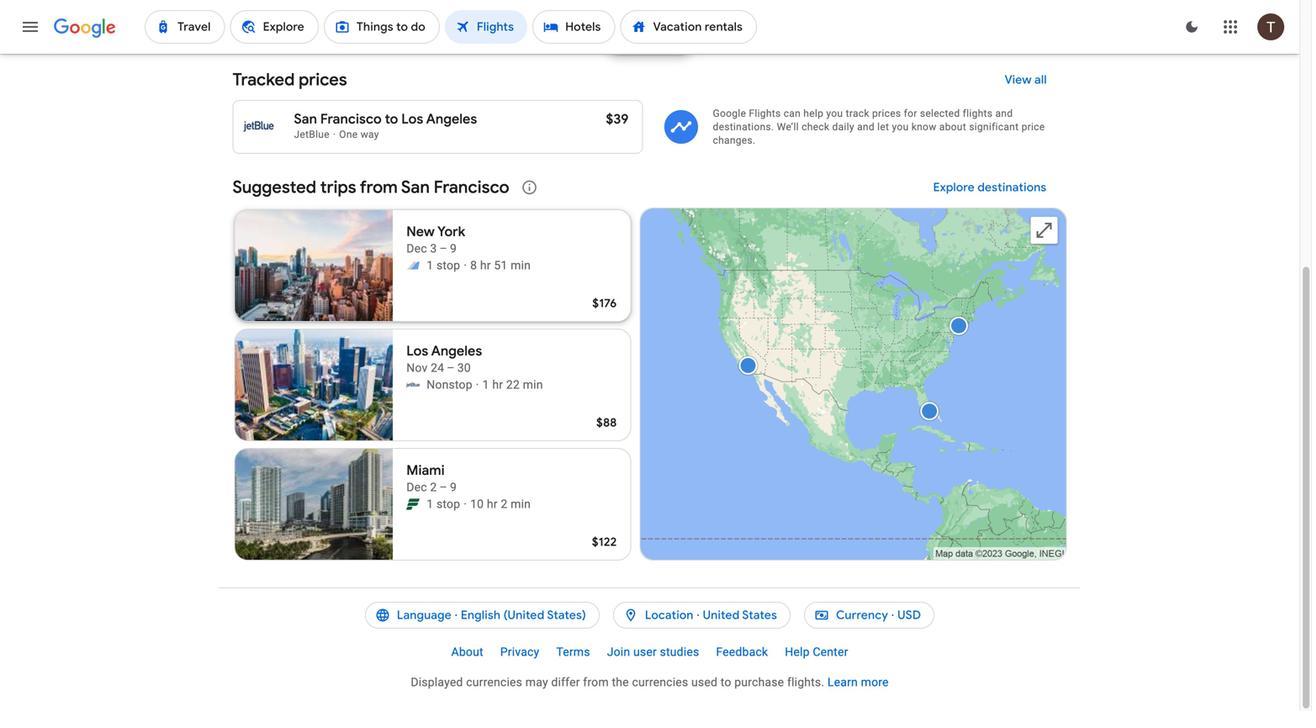 Task type: describe. For each thing, give the bounding box(es) containing it.
2 – 9
[[430, 481, 457, 495]]

change appearance image
[[1172, 7, 1213, 47]]

hr for new york
[[480, 259, 491, 273]]

selected
[[921, 108, 961, 119]]

help
[[785, 646, 810, 660]]

way
[[361, 129, 379, 141]]

destinations
[[978, 180, 1047, 195]]

8
[[470, 259, 477, 273]]

united
[[703, 608, 740, 624]]

$88
[[597, 416, 617, 431]]

let
[[878, 121, 890, 133]]

google flights can help you track prices for selected flights and destinations. we'll check daily and let you know about significant price changes.
[[713, 108, 1046, 146]]

united states
[[703, 608, 778, 624]]

1 horizontal spatial from
[[583, 676, 609, 690]]

 image for miami
[[464, 497, 467, 513]]

prices inside google flights can help you track prices for selected flights and destinations. we'll check daily and let you know about significant price changes.
[[873, 108, 902, 119]]

explore destinations
[[934, 180, 1047, 195]]

176 US dollars text field
[[593, 296, 617, 311]]

stop for york
[[437, 259, 461, 273]]

dec inside new york dec 3 – 9
[[407, 242, 427, 256]]

los angeles nov 24 – 30
[[407, 343, 482, 375]]

frontier and spirit image
[[407, 259, 420, 273]]

0 vertical spatial prices
[[299, 69, 347, 90]]

suggested trips from san francisco
[[233, 177, 510, 198]]

know
[[912, 121, 937, 133]]

for
[[904, 108, 918, 119]]

1 vertical spatial and
[[858, 121, 875, 133]]

help
[[804, 108, 824, 119]]

english (united states)
[[461, 608, 586, 624]]

one
[[339, 129, 358, 141]]

privacy link
[[492, 640, 548, 667]]

miami dec 2 – 9
[[407, 462, 457, 495]]

francisco inside the tracked prices region
[[320, 111, 382, 128]]

angeles inside the tracked prices region
[[426, 111, 477, 128]]

explore button
[[604, 21, 696, 55]]

24 – 30
[[431, 361, 471, 375]]

1 for new
[[427, 259, 434, 273]]

terms
[[557, 646, 591, 660]]

studies
[[660, 646, 700, 660]]

tracked
[[233, 69, 295, 90]]

 image inside the tracked prices region
[[333, 129, 336, 141]]

Flight search field
[[219, 0, 1081, 60]]

destinations.
[[713, 121, 775, 133]]

san inside region
[[401, 177, 430, 198]]

new
[[407, 223, 435, 241]]

10
[[470, 498, 484, 512]]

miami
[[407, 462, 445, 480]]

displayed currencies may differ from the currencies used to purchase flights. learn more
[[411, 676, 889, 690]]

help center
[[785, 646, 849, 660]]

(united
[[504, 608, 545, 624]]

help center link
[[777, 640, 857, 667]]

$122
[[592, 535, 617, 550]]

flights
[[749, 108, 781, 119]]

flights
[[963, 108, 993, 119]]

nov
[[407, 361, 428, 375]]

los inside los angeles nov 24 – 30
[[407, 343, 429, 360]]

8 hr 51 min
[[470, 259, 531, 273]]

about
[[940, 121, 967, 133]]

suggested trips from san francisco region
[[233, 167, 1068, 568]]

1 horizontal spatial to
[[721, 676, 732, 690]]

states
[[743, 608, 778, 624]]

$39
[[606, 111, 629, 128]]

york
[[438, 223, 466, 241]]

main menu image
[[20, 17, 40, 37]]

3 – 9
[[430, 242, 457, 256]]

feedback
[[716, 646, 769, 660]]

one way
[[339, 129, 379, 141]]

frontier image
[[407, 498, 420, 512]]

learn
[[828, 676, 858, 690]]

francisco inside suggested trips from san francisco region
[[434, 177, 510, 198]]

we'll
[[777, 121, 799, 133]]

flights.
[[788, 676, 825, 690]]

usd
[[898, 608, 922, 624]]

to inside the tracked prices region
[[385, 111, 398, 128]]

hr for miami
[[487, 498, 498, 512]]

price
[[1022, 121, 1046, 133]]

1 currencies from the left
[[466, 676, 523, 690]]

angeles inside los angeles nov 24 – 30
[[431, 343, 482, 360]]



Task type: locate. For each thing, give the bounding box(es) containing it.
los up suggested trips from san francisco
[[402, 111, 424, 128]]

stop for dec
[[437, 498, 461, 512]]

22
[[507, 378, 520, 392]]

min right '51'
[[511, 259, 531, 273]]

 image left 10
[[464, 497, 467, 513]]

dec down new
[[407, 242, 427, 256]]

san francisco to los angeles
[[294, 111, 477, 128]]

privacy
[[501, 646, 540, 660]]

dec up frontier 'icon'
[[407, 481, 427, 495]]

1 for miami
[[427, 498, 434, 512]]

from
[[360, 177, 398, 198], [583, 676, 609, 690]]

google
[[713, 108, 747, 119]]

$176
[[593, 296, 617, 311]]

explore destinations button
[[914, 167, 1068, 208]]

0 vertical spatial 1
[[427, 259, 434, 273]]

1 horizontal spatial prices
[[873, 108, 902, 119]]

1 stop
[[427, 259, 461, 273], [427, 498, 461, 512]]

san up jetblue
[[294, 111, 317, 128]]

you up 'daily'
[[827, 108, 844, 119]]

1 vertical spatial stop
[[437, 498, 461, 512]]

1 vertical spatial you
[[892, 121, 909, 133]]

tracked prices
[[233, 69, 347, 90]]

2
[[501, 498, 508, 512]]

1 vertical spatial to
[[721, 676, 732, 690]]

0 vertical spatial explore
[[641, 30, 683, 45]]

san up new
[[401, 177, 430, 198]]

 image
[[333, 129, 336, 141], [464, 258, 467, 274], [464, 497, 467, 513]]

0 vertical spatial from
[[360, 177, 398, 198]]

1 right the "frontier and spirit" icon
[[427, 259, 434, 273]]

2 stop from the top
[[437, 498, 461, 512]]

prices up jetblue
[[299, 69, 347, 90]]

displayed
[[411, 676, 463, 690]]

changes.
[[713, 135, 756, 146]]

and down track
[[858, 121, 875, 133]]

1 vertical spatial explore
[[934, 180, 975, 195]]

view all
[[1005, 72, 1047, 88]]

0 vertical spatial dec
[[407, 242, 427, 256]]

check
[[802, 121, 830, 133]]

los
[[402, 111, 424, 128], [407, 343, 429, 360]]

to up suggested trips from san francisco
[[385, 111, 398, 128]]

0 horizontal spatial francisco
[[320, 111, 382, 128]]

san
[[294, 111, 317, 128], [401, 177, 430, 198]]

francisco up one
[[320, 111, 382, 128]]

0 vertical spatial 1 stop
[[427, 259, 461, 273]]

0 vertical spatial stop
[[437, 259, 461, 273]]

hr for los angeles
[[493, 378, 503, 392]]

2 vertical spatial 1
[[427, 498, 434, 512]]

join
[[607, 646, 631, 660]]

0 horizontal spatial explore
[[641, 30, 683, 45]]

1 left the 22 on the left bottom
[[483, 378, 490, 392]]

from right the trips
[[360, 177, 398, 198]]

language
[[397, 608, 452, 624]]

and
[[996, 108, 1013, 119], [858, 121, 875, 133]]

1 vertical spatial 1
[[483, 378, 490, 392]]

jetblue image
[[407, 379, 420, 392]]

0 vertical spatial los
[[402, 111, 424, 128]]

1
[[427, 259, 434, 273], [483, 378, 490, 392], [427, 498, 434, 512]]

terms link
[[548, 640, 599, 667]]

explore
[[641, 30, 683, 45], [934, 180, 975, 195]]

min
[[511, 259, 531, 273], [523, 378, 543, 392], [511, 498, 531, 512]]

1 dec from the top
[[407, 242, 427, 256]]

10 hr 2 min
[[470, 498, 531, 512]]

1 vertical spatial prices
[[873, 108, 902, 119]]

the
[[612, 676, 629, 690]]

join user studies
[[607, 646, 700, 660]]

more
[[861, 676, 889, 690]]

hr left the 22 on the left bottom
[[493, 378, 503, 392]]

1 vertical spatial francisco
[[434, 177, 510, 198]]

1 horizontal spatial explore
[[934, 180, 975, 195]]

1 stop down 2 – 9
[[427, 498, 461, 512]]

2 vertical spatial hr
[[487, 498, 498, 512]]

1 vertical spatial dec
[[407, 481, 427, 495]]

1 horizontal spatial francisco
[[434, 177, 510, 198]]

may
[[526, 676, 548, 690]]

0 vertical spatial hr
[[480, 259, 491, 273]]

purchase
[[735, 676, 785, 690]]

feedback link
[[708, 640, 777, 667]]

1 vertical spatial los
[[407, 343, 429, 360]]

daily
[[833, 121, 855, 133]]

1 horizontal spatial and
[[996, 108, 1013, 119]]

1 horizontal spatial san
[[401, 177, 430, 198]]

explore for explore
[[641, 30, 683, 45]]

hr right 8
[[480, 259, 491, 273]]

0 horizontal spatial san
[[294, 111, 317, 128]]

from left the
[[583, 676, 609, 690]]

explore up the tracked prices region
[[641, 30, 683, 45]]

1 vertical spatial san
[[401, 177, 430, 198]]

1 vertical spatial  image
[[464, 258, 467, 274]]

all
[[1035, 72, 1047, 88]]

states)
[[547, 608, 586, 624]]

0 vertical spatial and
[[996, 108, 1013, 119]]

to right used
[[721, 676, 732, 690]]

currencies down the join user studies link
[[632, 676, 689, 690]]

0 vertical spatial to
[[385, 111, 398, 128]]

2 dec from the top
[[407, 481, 427, 495]]

min for los angeles
[[523, 378, 543, 392]]

88 US dollars text field
[[597, 416, 617, 431]]

2 vertical spatial min
[[511, 498, 531, 512]]

1 vertical spatial angeles
[[431, 343, 482, 360]]

 image left one
[[333, 129, 336, 141]]

prices up the let on the right top of the page
[[873, 108, 902, 119]]

nonstop
[[427, 378, 473, 392]]

0 horizontal spatial prices
[[299, 69, 347, 90]]

1 vertical spatial 1 stop
[[427, 498, 461, 512]]

dec inside miami dec 2 – 9
[[407, 481, 427, 495]]

 image
[[476, 377, 479, 394]]

1 1 stop from the top
[[427, 259, 461, 273]]

stop down 3 – 9
[[437, 259, 461, 273]]

hr
[[480, 259, 491, 273], [493, 378, 503, 392], [487, 498, 498, 512]]

learn more link
[[828, 676, 889, 690]]

51
[[494, 259, 508, 273]]

explore for explore destinations
[[934, 180, 975, 195]]

0 vertical spatial you
[[827, 108, 844, 119]]

trips
[[320, 177, 356, 198]]

explore inside search box
[[641, 30, 683, 45]]

francisco up the york
[[434, 177, 510, 198]]

39 US dollars text field
[[606, 111, 629, 128]]

min for miami
[[511, 498, 531, 512]]

to
[[385, 111, 398, 128], [721, 676, 732, 690]]

2 1 stop from the top
[[427, 498, 461, 512]]

min for new york
[[511, 259, 531, 273]]

1 stop from the top
[[437, 259, 461, 273]]

2 currencies from the left
[[632, 676, 689, 690]]

san inside the tracked prices region
[[294, 111, 317, 128]]

los inside the tracked prices region
[[402, 111, 424, 128]]

center
[[813, 646, 849, 660]]

0 horizontal spatial currencies
[[466, 676, 523, 690]]

location
[[645, 608, 694, 624]]

from inside region
[[360, 177, 398, 198]]

1 vertical spatial hr
[[493, 378, 503, 392]]

about link
[[443, 640, 492, 667]]

and up significant
[[996, 108, 1013, 119]]

you
[[827, 108, 844, 119], [892, 121, 909, 133]]

about
[[451, 646, 484, 660]]

track
[[846, 108, 870, 119]]

user
[[634, 646, 657, 660]]

los up nov
[[407, 343, 429, 360]]

 image for new
[[464, 258, 467, 274]]

can
[[784, 108, 801, 119]]

stop down 2 – 9
[[437, 498, 461, 512]]

1 horizontal spatial you
[[892, 121, 909, 133]]

angeles
[[426, 111, 477, 128], [431, 343, 482, 360]]

explore left destinations
[[934, 180, 975, 195]]

1 right frontier 'icon'
[[427, 498, 434, 512]]

0 horizontal spatial you
[[827, 108, 844, 119]]

join user studies link
[[599, 640, 708, 667]]

1 vertical spatial min
[[523, 378, 543, 392]]

min right the 22 on the left bottom
[[523, 378, 543, 392]]

0 vertical spatial francisco
[[320, 111, 382, 128]]

prices
[[299, 69, 347, 90], [873, 108, 902, 119]]

0 horizontal spatial and
[[858, 121, 875, 133]]

currencies down privacy link
[[466, 676, 523, 690]]

1 horizontal spatial currencies
[[632, 676, 689, 690]]

min right 2
[[511, 498, 531, 512]]

1 vertical spatial from
[[583, 676, 609, 690]]

1 hr 22 min
[[483, 378, 543, 392]]

used
[[692, 676, 718, 690]]

new york dec 3 – 9
[[407, 223, 466, 256]]

significant
[[970, 121, 1019, 133]]

1 stop for york
[[427, 259, 461, 273]]

122 US dollars text field
[[592, 535, 617, 550]]

tracked prices region
[[233, 60, 1068, 154]]

0 horizontal spatial from
[[360, 177, 398, 198]]

0 vertical spatial min
[[511, 259, 531, 273]]

2 vertical spatial  image
[[464, 497, 467, 513]]

you down 'for'
[[892, 121, 909, 133]]

0 vertical spatial angeles
[[426, 111, 477, 128]]

1 stop down 3 – 9
[[427, 259, 461, 273]]

 image left 8
[[464, 258, 467, 274]]

jetblue
[[294, 129, 330, 141]]

0 vertical spatial san
[[294, 111, 317, 128]]

1 stop for dec
[[427, 498, 461, 512]]

english
[[461, 608, 501, 624]]

0 vertical spatial  image
[[333, 129, 336, 141]]

0 horizontal spatial to
[[385, 111, 398, 128]]

suggested
[[233, 177, 316, 198]]

dec
[[407, 242, 427, 256], [407, 481, 427, 495]]

view
[[1005, 72, 1032, 88]]

currency
[[837, 608, 889, 624]]

hr left 2
[[487, 498, 498, 512]]

explore inside suggested trips from san francisco region
[[934, 180, 975, 195]]

differ
[[552, 676, 580, 690]]



Task type: vqa. For each thing, say whether or not it's contained in the screenshot.


